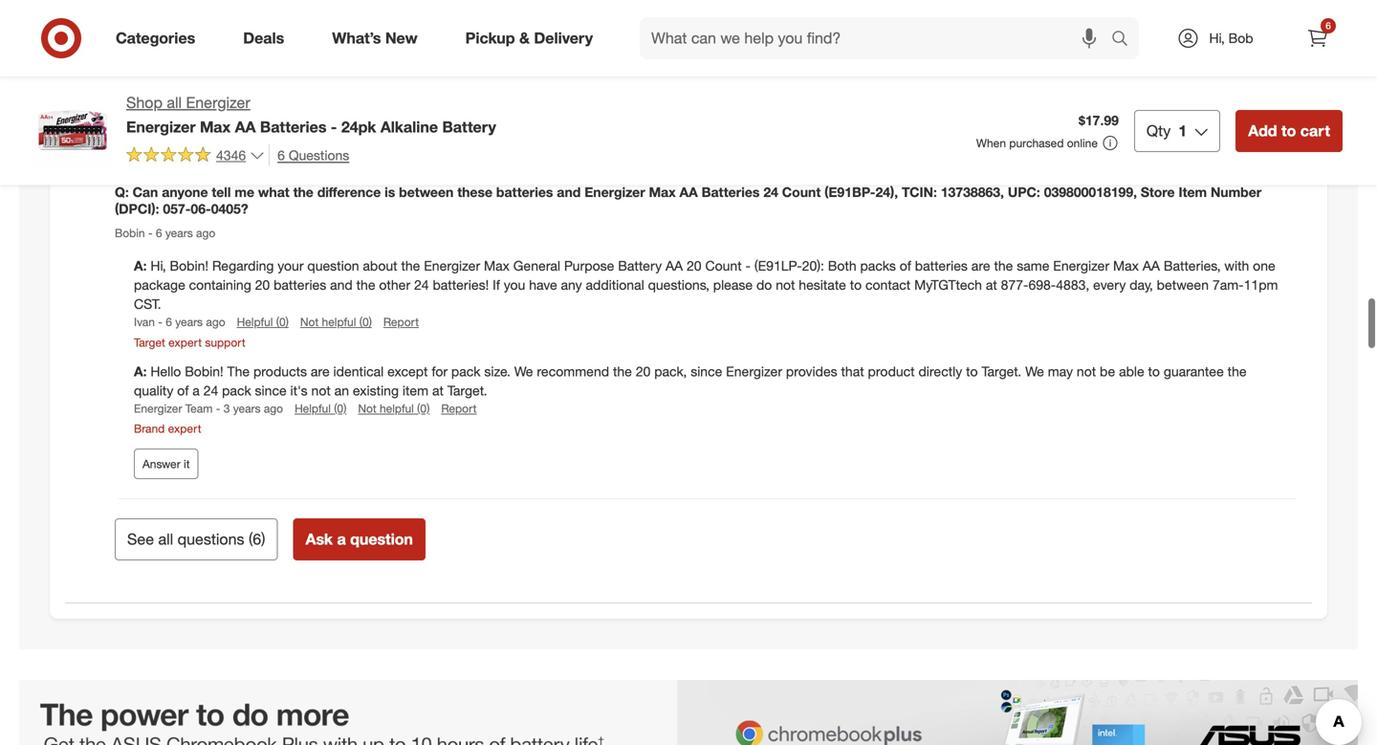 Task type: locate. For each thing, give the bounding box(es) containing it.
not helpful  (0) button down new
[[358, 66, 430, 82]]

that
[[842, 363, 865, 380]]

1 vertical spatial question
[[350, 530, 413, 549]]

1 music from the left
[[499, 29, 535, 45]]

0 horizontal spatial our
[[687, 29, 706, 45]]

2 vertical spatial report button
[[441, 400, 477, 417]]

0 horizontal spatial since
[[255, 382, 287, 399]]

2 vertical spatial report
[[441, 401, 477, 416]]

we right size.
[[515, 363, 533, 380]]

2 energizer team - 3 years ago from the top
[[134, 401, 283, 416]]

report for energizer
[[384, 315, 419, 329]]

0 vertical spatial a
[[193, 382, 200, 399]]

helpful  (0) button for are
[[295, 400, 347, 417]]

the right what
[[293, 184, 314, 201]]

helpful up support
[[237, 315, 273, 329]]

0 vertical spatial and
[[557, 184, 581, 201]]

2 a: from the top
[[134, 258, 151, 274]]

a: for hi, bobin! regarding your question about the energizer max general purpose battery aa 20 count - (e91lp-20): both packs of batteries are the same energizer max aa batteries, with one package containing 20 batteries and the other 24 batteries! if you have any additional questions, please do not hesitate to contact mytgttech at 877-698-4883, every day, between 7am-11pm cst.
[[134, 258, 151, 274]]

of down hello
[[177, 382, 189, 399]]

0 vertical spatial team
[[185, 67, 213, 81]]

energizer team - 3 years ago for of
[[134, 401, 283, 416]]

q: can anyone tell me what the difference is between these batteries and energizer max aa batteries 24 count (e91bp-24), tcin: 13738863, upc: 039800018199, store item number (dpci): 057-06-0405? bobin - 6 years ago
[[115, 184, 1262, 240]]

1 vertical spatial not helpful  (0)
[[300, 315, 372, 329]]

not helpful  (0) down new
[[358, 67, 430, 81]]

it up see all questions ( 6 )
[[184, 457, 190, 471]]

0 vertical spatial not helpful  (0)
[[358, 67, 430, 81]]

helpful down likely
[[295, 67, 331, 81]]

at left '877-'
[[986, 277, 998, 293]]

0 horizontal spatial music
[[499, 29, 535, 45]]

since right pack,
[[691, 363, 723, 380]]

0 vertical spatial between
[[399, 184, 454, 201]]

1 3 from the top
[[224, 67, 230, 81]]

pack
[[452, 363, 481, 380], [222, 382, 251, 399]]

2 brand expert from the top
[[134, 422, 201, 436]]

1 horizontal spatial other
[[379, 277, 411, 293]]

1 vertical spatial and
[[330, 277, 353, 293]]

likely
[[313, 29, 343, 45]]

helpful  (0) for question
[[237, 315, 289, 329]]

to down both
[[850, 277, 862, 293]]

since down products
[[255, 382, 287, 399]]

0 vertical spatial helpful  (0)
[[295, 67, 347, 81]]

purpose
[[564, 258, 615, 274]]

(0)
[[334, 67, 347, 81], [417, 67, 430, 81], [276, 315, 289, 329], [359, 315, 372, 329], [334, 401, 347, 416], [417, 401, 430, 416]]

expert down ivan - 6 years ago
[[169, 335, 202, 350]]

not inside hi, bobin! regarding your question about the energizer max general purpose battery aa 20 count - (e91lp-20): both packs of batteries are the same energizer max aa batteries, with one package containing 20 batteries and the other 24 batteries! if you have any additional questions, please do not hesitate to contact mytgttech at 877-698-4883, every day, between 7am-11pm cst.
[[776, 277, 796, 293]]

and inside q: can anyone tell me what the difference is between these batteries and energizer max aa batteries 24 count (e91bp-24), tcin: 13738863, upc: 039800018199, store item number (dpci): 057-06-0405? bobin - 6 years ago
[[557, 184, 581, 201]]

24 up (e91lp- at the top of page
[[764, 184, 779, 201]]

3
[[224, 67, 230, 81], [224, 401, 230, 416]]

batteries inside the shop all energizer energizer max aa batteries - 24pk alkaline battery
[[260, 118, 327, 136]]

1 vertical spatial batteries
[[702, 184, 760, 201]]

answer down the shop
[[143, 122, 181, 136]]

1 horizontal spatial target.
[[982, 363, 1022, 380]]

2 team from the top
[[185, 401, 213, 416]]

your right power
[[469, 29, 495, 45]]

at down for at the left
[[432, 382, 444, 399]]

bobin! for of
[[185, 363, 224, 380]]

2 answer it button from the top
[[134, 449, 199, 479]]

1
[[1179, 121, 1188, 140]]

1 vertical spatial it
[[184, 457, 190, 471]]

years down 057-
[[165, 226, 193, 240]]

not down what's new on the left
[[358, 67, 377, 81]]

all inside the shop all energizer energizer max aa batteries - 24pk alkaline battery
[[167, 93, 182, 112]]

(0) down new
[[417, 67, 430, 81]]

q:
[[115, 184, 129, 201]]

6 questions link
[[269, 144, 349, 166]]

1 horizontal spatial battery
[[618, 258, 662, 274]]

not for likely
[[358, 67, 377, 81]]

6 questions
[[278, 147, 349, 163]]

2 3 from the top
[[224, 401, 230, 416]]

1 horizontal spatial hi,
[[1210, 30, 1225, 46]]

report button for energizer
[[384, 314, 419, 330]]

aa inside q: can anyone tell me what the difference is between these batteries and energizer max aa batteries 24 count (e91bp-24), tcin: 13738863, upc: 039800018199, store item number (dpci): 057-06-0405? bobin - 6 years ago
[[680, 184, 698, 201]]

1 vertical spatial helpful
[[237, 315, 273, 329]]

battery up additional
[[618, 258, 662, 274]]

1 vertical spatial battery
[[618, 258, 662, 274]]

between right is on the left top of the page
[[399, 184, 454, 201]]

do
[[757, 277, 772, 293]]

see all questions ( 6 )
[[127, 530, 266, 549]]

not helpful  (0)
[[358, 67, 430, 81], [300, 315, 372, 329], [358, 401, 430, 416]]

it for a:
[[184, 457, 190, 471]]

1 vertical spatial team
[[185, 401, 213, 416]]

with for one
[[1225, 258, 1250, 274]]

a right ask
[[337, 530, 346, 549]]

alkaline
[[381, 118, 438, 136]]

it's
[[290, 382, 308, 399]]

team down questions!
[[185, 67, 213, 81]]

1 horizontal spatial are
[[972, 258, 991, 274]]

answer it button
[[134, 114, 199, 145], [134, 449, 199, 479]]

expert for of
[[168, 422, 201, 436]]

count up please
[[706, 258, 742, 274]]

1 vertical spatial a:
[[134, 258, 151, 274]]

cst.
[[134, 296, 161, 313]]

20 inside the hello bobin! the products are identical except for pack size. we recommend the 20 pack, since energizer provides that product directly to target. we may not be able to guarantee the quality of a 24 pack since it's not an existing item at target.
[[636, 363, 651, 380]]

1 we from the left
[[515, 363, 533, 380]]

a: up package
[[134, 258, 151, 274]]

cart
[[1301, 121, 1331, 140]]

would
[[274, 29, 310, 45]]

not
[[776, 277, 796, 293], [1077, 363, 1097, 380], [311, 382, 331, 399]]

it up 4346 link
[[184, 122, 190, 136]]

0 horizontal spatial between
[[399, 184, 454, 201]]

3 down the the
[[224, 401, 230, 416]]

energizer team - 3 years ago for questions!
[[134, 67, 283, 81]]

2 vertical spatial not helpful  (0)
[[358, 401, 430, 416]]

to inside add to cart button
[[1282, 121, 1297, 140]]

1 a: from the top
[[134, 29, 151, 45]]

bob
[[1229, 30, 1254, 46]]

0 vertical spatial not
[[358, 67, 377, 81]]

0 vertical spatial 24
[[764, 184, 779, 201]]

batteries right the our
[[217, 29, 270, 45]]

of up contact
[[900, 258, 912, 274]]

pack right for at the left
[[452, 363, 481, 380]]

24 inside hi, bobin! regarding your question about the energizer max general purpose battery aa 20 count - (e91lp-20): both packs of batteries are the same energizer max aa batteries, with one package containing 20 batteries and the other 24 batteries! if you have any additional questions, please do not hesitate to contact mytgttech at 877-698-4883, every day, between 7am-11pm cst.
[[414, 277, 429, 293]]

0 horizontal spatial any
[[561, 277, 582, 293]]

1 horizontal spatial of
[[900, 258, 912, 274]]

1 horizontal spatial count
[[782, 184, 821, 201]]

&
[[520, 29, 530, 47]]

877-
[[1001, 277, 1029, 293]]

20
[[687, 258, 702, 274], [255, 277, 270, 293], [636, 363, 651, 380]]

report down for at the left
[[441, 401, 477, 416]]

quality
[[134, 382, 174, 399]]

batteries up the mytgttech
[[915, 258, 968, 274]]

report up except at the left of the page
[[384, 315, 419, 329]]

0 horizontal spatial other
[[134, 48, 165, 64]]

not down existing at bottom left
[[358, 401, 377, 416]]

helpful  (0) button up support
[[237, 314, 289, 330]]

brand expert for other
[[134, 87, 201, 101]]

2 it from the top
[[184, 457, 190, 471]]

count inside hi, bobin! regarding your question about the energizer max general purpose battery aa 20 count - (e91lp-20): both packs of batteries are the same energizer max aa batteries, with one package containing 20 batteries and the other 24 batteries! if you have any additional questions, please do not hesitate to contact mytgttech at 877-698-4883, every day, between 7am-11pm cst.
[[706, 258, 742, 274]]

3 a: from the top
[[134, 363, 151, 380]]

answer it down the shop
[[143, 122, 190, 136]]

are left identical
[[311, 363, 330, 380]]

helpful
[[295, 67, 331, 81], [237, 315, 273, 329], [295, 401, 331, 416]]

answer for energizer team - 3 years ago
[[143, 122, 181, 136]]

1 vertical spatial not
[[1077, 363, 1097, 380]]

20 left pack,
[[636, 363, 651, 380]]

helpful  (0) button down likely
[[295, 66, 347, 82]]

0 vertical spatial be
[[346, 29, 362, 45]]

0 vertical spatial battery
[[443, 118, 496, 136]]

with inside hi, bobin! regarding your question about the energizer max general purpose battery aa 20 count - (e91lp-20): both packs of batteries are the same energizer max aa batteries, with one package containing 20 batteries and the other 24 batteries! if you have any additional questions, please do not hesitate to contact mytgttech at 877-698-4883, every day, between 7am-11pm cst.
[[1225, 258, 1250, 274]]

0 vertical spatial 3
[[224, 67, 230, 81]]

between
[[399, 184, 454, 201], [1157, 277, 1209, 293]]

0 vertical spatial all
[[167, 93, 182, 112]]

not helpful  (0) button for likely
[[358, 66, 430, 82]]

hi, bobin! regarding your question about the energizer max general purpose battery aa 20 count - (e91lp-20): both packs of batteries are the same energizer max aa batteries, with one package containing 20 batteries and the other 24 batteries! if you have any additional questions, please do not hesitate to contact mytgttech at 877-698-4883, every day, between 7am-11pm cst.
[[134, 258, 1279, 313]]

helpful  (0)
[[295, 67, 347, 81], [237, 315, 289, 329], [295, 401, 347, 416]]

please
[[714, 277, 753, 293]]

question inside button
[[350, 530, 413, 549]]

0 horizontal spatial of
[[177, 382, 189, 399]]

regarding
[[212, 258, 274, 274]]

1 horizontal spatial any
[[1242, 29, 1264, 45]]

be
[[346, 29, 362, 45], [1100, 363, 1116, 380]]

brand
[[134, 87, 165, 101], [134, 422, 165, 436]]

of inside the hello bobin! the products are identical except for pack size. we recommend the 20 pack, since energizer provides that product directly to target. we may not be able to guarantee the quality of a 24 pack since it's not an existing item at target.
[[177, 382, 189, 399]]

pickup
[[466, 29, 515, 47]]

with inside the hi yb. our batteries would likely be perfect to power your music player, but unfortunately our batteries don't play music themselves. please reach out to our consumer care team with any other questions!
[[1214, 29, 1239, 45]]

1 horizontal spatial batteries
[[702, 184, 760, 201]]

batteries up (e91lp- at the top of page
[[702, 184, 760, 201]]

what's new link
[[316, 17, 442, 59]]

report button for for
[[441, 400, 477, 417]]

not helpful  (0) up identical
[[300, 315, 372, 329]]

057-
[[163, 201, 191, 217]]

1 vertical spatial with
[[1225, 258, 1250, 274]]

aa
[[235, 118, 256, 136], [680, 184, 698, 201], [666, 258, 683, 274], [1143, 258, 1161, 274]]

)
[[261, 530, 266, 549]]

brand expert down questions!
[[134, 87, 201, 101]]

24),
[[876, 184, 899, 201]]

energizer
[[134, 67, 182, 81], [186, 93, 250, 112], [126, 118, 196, 136], [585, 184, 646, 201], [424, 258, 480, 274], [1054, 258, 1110, 274], [726, 363, 783, 380], [134, 401, 182, 416]]

0 horizontal spatial 24
[[203, 382, 218, 399]]

0 vertical spatial report button
[[441, 66, 477, 82]]

helpful  (0) down an on the bottom left
[[295, 401, 347, 416]]

helpful for about
[[322, 315, 356, 329]]

consumer
[[1087, 29, 1147, 45]]

tell
[[212, 184, 231, 201]]

years down deals
[[233, 67, 261, 81]]

ivan
[[134, 315, 155, 329]]

except
[[388, 363, 428, 380]]

brand down categories
[[134, 87, 165, 101]]

not right may
[[1077, 363, 1097, 380]]

the up '877-'
[[995, 258, 1014, 274]]

1 horizontal spatial since
[[691, 363, 723, 380]]

1 horizontal spatial your
[[469, 29, 495, 45]]

answer down quality
[[143, 457, 181, 471]]

batteries up 6 questions link at top left
[[260, 118, 327, 136]]

not helpful  (0) for identical
[[358, 401, 430, 416]]

not down (e91lp- at the top of page
[[776, 277, 796, 293]]

other
[[134, 48, 165, 64], [379, 277, 411, 293]]

your right regarding
[[278, 258, 304, 274]]

0 vertical spatial expert
[[168, 87, 201, 101]]

0 vertical spatial 20
[[687, 258, 702, 274]]

$17.99
[[1079, 112, 1119, 129]]

brand expert
[[134, 87, 201, 101], [134, 422, 201, 436]]

contact
[[866, 277, 911, 293]]

20 down regarding
[[255, 277, 270, 293]]

not helpful  (0) button
[[358, 66, 430, 82], [300, 314, 372, 330], [358, 400, 430, 417]]

1 vertical spatial your
[[278, 258, 304, 274]]

ago down 06-
[[196, 226, 216, 240]]

expert down questions!
[[168, 87, 201, 101]]

2 vertical spatial not helpful  (0) button
[[358, 400, 430, 417]]

purchased
[[1010, 136, 1064, 150]]

1 vertical spatial are
[[311, 363, 330, 380]]

2 vertical spatial helpful  (0)
[[295, 401, 347, 416]]

2 vertical spatial not
[[358, 401, 377, 416]]

- inside hi, bobin! regarding your question about the energizer max general purpose battery aa 20 count - (e91lp-20): both packs of batteries are the same energizer max aa batteries, with one package containing 20 batteries and the other 24 batteries! if you have any additional questions, please do not hesitate to contact mytgttech at 877-698-4883, every day, between 7am-11pm cst.
[[746, 258, 751, 274]]

0 vertical spatial count
[[782, 184, 821, 201]]

battery inside hi, bobin! regarding your question about the energizer max general purpose battery aa 20 count - (e91lp-20): both packs of batteries are the same energizer max aa batteries, with one package containing 20 batteries and the other 24 batteries! if you have any additional questions, please do not hesitate to contact mytgttech at 877-698-4883, every day, between 7am-11pm cst.
[[618, 258, 662, 274]]

music right play
[[829, 29, 865, 45]]

0 vertical spatial brand expert
[[134, 87, 201, 101]]

(e91lp-
[[755, 258, 802, 274]]

0 horizontal spatial target.
[[448, 382, 488, 399]]

- down support
[[216, 401, 220, 416]]

expert for questions!
[[168, 87, 201, 101]]

not up products
[[300, 315, 319, 329]]

2 answer it from the top
[[143, 457, 190, 471]]

qty 1
[[1147, 121, 1188, 140]]

are up the mytgttech
[[972, 258, 991, 274]]

deals
[[243, 29, 284, 47]]

helpful down it's
[[295, 401, 331, 416]]

1 horizontal spatial and
[[557, 184, 581, 201]]

question left about
[[308, 258, 359, 274]]

1 vertical spatial helpful  (0)
[[237, 315, 289, 329]]

2 vertical spatial helpful  (0) button
[[295, 400, 347, 417]]

24 down support
[[203, 382, 218, 399]]

hi, inside hi, bobin! regarding your question about the energizer max general purpose battery aa 20 count - (e91lp-20): both packs of batteries are the same energizer max aa batteries, with one package containing 20 batteries and the other 24 batteries! if you have any additional questions, please do not hesitate to contact mytgttech at 877-698-4883, every day, between 7am-11pm cst.
[[151, 258, 166, 274]]

0 vertical spatial batteries
[[260, 118, 327, 136]]

-
[[216, 67, 220, 81], [331, 118, 337, 136], [148, 226, 153, 240], [746, 258, 751, 274], [158, 315, 163, 329], [216, 401, 220, 416]]

0 vertical spatial not
[[776, 277, 796, 293]]

0 vertical spatial are
[[972, 258, 991, 274]]

1 brand from the top
[[134, 87, 165, 101]]

bobin!
[[170, 258, 209, 274], [185, 363, 224, 380]]

at inside the hello bobin! the products are identical except for pack size. we recommend the 20 pack, since energizer provides that product directly to target. we may not be able to guarantee the quality of a 24 pack since it's not an existing item at target.
[[432, 382, 444, 399]]

a:
[[134, 29, 151, 45], [134, 258, 151, 274], [134, 363, 151, 380]]

our right out
[[1063, 29, 1083, 45]]

1 vertical spatial brand expert
[[134, 422, 201, 436]]

energizer team - 3 years ago down the the
[[134, 401, 283, 416]]

1 vertical spatial report button
[[384, 314, 419, 330]]

helpful  (0) button down an on the bottom left
[[295, 400, 347, 417]]

1 answer it from the top
[[143, 122, 190, 136]]

1 horizontal spatial we
[[1026, 363, 1045, 380]]

item
[[403, 382, 429, 399]]

0 vertical spatial not helpful  (0) button
[[358, 66, 430, 82]]

our
[[687, 29, 706, 45], [1063, 29, 1083, 45]]

1 team from the top
[[185, 67, 213, 81]]

and inside hi, bobin! regarding your question about the energizer max general purpose battery aa 20 count - (e91lp-20): both packs of batteries are the same energizer max aa batteries, with one package containing 20 batteries and the other 24 batteries! if you have any additional questions, please do not hesitate to contact mytgttech at 877-698-4883, every day, between 7am-11pm cst.
[[330, 277, 353, 293]]

not for identical
[[358, 401, 377, 416]]

- right ivan
[[158, 315, 163, 329]]

0 vertical spatial it
[[184, 122, 190, 136]]

answer for a:
[[143, 457, 181, 471]]

1 vertical spatial count
[[706, 258, 742, 274]]

24
[[764, 184, 779, 201], [414, 277, 429, 293], [203, 382, 218, 399]]

(e91bp-
[[825, 184, 876, 201]]

be inside the hi yb. our batteries would likely be perfect to power your music player, but unfortunately our batteries don't play music themselves. please reach out to our consumer care team with any other questions!
[[346, 29, 362, 45]]

0 vertical spatial question
[[308, 258, 359, 274]]

1 it from the top
[[184, 122, 190, 136]]

2 answer from the top
[[143, 457, 181, 471]]

bobin! inside the hello bobin! the products are identical except for pack size. we recommend the 20 pack, since energizer provides that product directly to target. we may not be able to guarantee the quality of a 24 pack since it's not an existing item at target.
[[185, 363, 224, 380]]

1 brand expert from the top
[[134, 87, 201, 101]]

2 vertical spatial expert
[[168, 422, 201, 436]]

helpful for likely
[[380, 67, 414, 81]]

1 vertical spatial 20
[[255, 277, 270, 293]]

helpful for identical
[[380, 401, 414, 416]]

not helpful  (0) button for about
[[300, 314, 372, 330]]

energizer down quality
[[134, 401, 182, 416]]

0 vertical spatial answer it button
[[134, 114, 199, 145]]

1 vertical spatial since
[[255, 382, 287, 399]]

brand expert for quality
[[134, 422, 201, 436]]

- left 24pk
[[331, 118, 337, 136]]

hi, left bob
[[1210, 30, 1225, 46]]

bobin! up package
[[170, 258, 209, 274]]

difference
[[317, 184, 381, 201]]

other inside the hi yb. our batteries would likely be perfect to power your music player, but unfortunately our batteries don't play music themselves. please reach out to our consumer care team with any other questions!
[[134, 48, 165, 64]]

1 horizontal spatial 20
[[636, 363, 651, 380]]

the right the guarantee
[[1228, 363, 1247, 380]]

0 vertical spatial answer
[[143, 122, 181, 136]]

1 vertical spatial of
[[177, 382, 189, 399]]

1 vertical spatial at
[[432, 382, 444, 399]]

questions
[[178, 530, 244, 549]]

since
[[691, 363, 723, 380], [255, 382, 287, 399]]

20):
[[802, 258, 825, 274]]

1 vertical spatial any
[[561, 277, 582, 293]]

other down about
[[379, 277, 411, 293]]

1 energizer team - 3 years ago from the top
[[134, 67, 283, 81]]

batteries down regarding
[[274, 277, 327, 293]]

3 down questions!
[[224, 67, 230, 81]]

report button down power
[[441, 66, 477, 82]]

1 horizontal spatial pack
[[452, 363, 481, 380]]

24 inside q: can anyone tell me what the difference is between these batteries and energizer max aa batteries 24 count (e91bp-24), tcin: 13738863, upc: 039800018199, store item number (dpci): 057-06-0405? bobin - 6 years ago
[[764, 184, 779, 201]]

team
[[185, 67, 213, 81], [185, 401, 213, 416]]

2 vertical spatial 24
[[203, 382, 218, 399]]

1 horizontal spatial 24
[[414, 277, 429, 293]]

6 inside q: can anyone tell me what the difference is between these batteries and energizer max aa batteries 24 count (e91bp-24), tcin: 13738863, upc: 039800018199, store item number (dpci): 057-06-0405? bobin - 6 years ago
[[156, 226, 162, 240]]

helpful
[[380, 67, 414, 81], [322, 315, 356, 329], [380, 401, 414, 416]]

6
[[1326, 20, 1332, 32], [278, 147, 285, 163], [156, 226, 162, 240], [166, 315, 172, 329], [253, 530, 261, 549]]

between down "batteries,"
[[1157, 277, 1209, 293]]

expert down quality
[[168, 422, 201, 436]]

guarantee
[[1164, 363, 1225, 380]]

energizer inside the hello bobin! the products are identical except for pack size. we recommend the 20 pack, since energizer provides that product directly to target. we may not be able to guarantee the quality of a 24 pack since it's not an existing item at target.
[[726, 363, 783, 380]]

1 vertical spatial hi,
[[151, 258, 166, 274]]

0 vertical spatial bobin!
[[170, 258, 209, 274]]

count left (e91bp-
[[782, 184, 821, 201]]

max up questions,
[[649, 184, 676, 201]]

0 horizontal spatial battery
[[443, 118, 496, 136]]

brand expert down quality
[[134, 422, 201, 436]]

team down target expert support
[[185, 401, 213, 416]]

1 vertical spatial answer it button
[[134, 449, 199, 479]]

1 horizontal spatial not
[[776, 277, 796, 293]]

1 answer from the top
[[143, 122, 181, 136]]

music
[[499, 29, 535, 45], [829, 29, 865, 45]]

see
[[127, 530, 154, 549]]

recommend
[[537, 363, 610, 380]]

6 right bobin
[[156, 226, 162, 240]]

helpful down item
[[380, 401, 414, 416]]

0 horizontal spatial at
[[432, 382, 444, 399]]

we
[[515, 363, 533, 380], [1026, 363, 1045, 380]]

report
[[441, 67, 477, 81], [384, 315, 419, 329], [441, 401, 477, 416]]

2 our from the left
[[1063, 29, 1083, 45]]

energizer down questions!
[[186, 93, 250, 112]]

(0) down an on the bottom left
[[334, 401, 347, 416]]

0 vertical spatial answer it
[[143, 122, 190, 136]]

helpful  (0) down likely
[[295, 67, 347, 81]]

years inside q: can anyone tell me what the difference is between these batteries and energizer max aa batteries 24 count (e91bp-24), tcin: 13738863, upc: 039800018199, store item number (dpci): 057-06-0405? bobin - 6 years ago
[[165, 226, 193, 240]]

What can we help you find? suggestions appear below search field
[[640, 17, 1117, 59]]

answer it button down the shop
[[134, 114, 199, 145]]

same
[[1017, 258, 1050, 274]]

1 answer it button from the top
[[134, 114, 199, 145]]

1 vertical spatial bobin!
[[185, 363, 224, 380]]

any inside hi, bobin! regarding your question about the energizer max general purpose battery aa 20 count - (e91lp-20): both packs of batteries are the same energizer max aa batteries, with one package containing 20 batteries and the other 24 batteries! if you have any additional questions, please do not hesitate to contact mytgttech at 877-698-4883, every day, between 7am-11pm cst.
[[561, 277, 582, 293]]

a: for hi yb. our batteries would likely be perfect to power your music player, but unfortunately our batteries don't play music themselves. please reach out to our consumer care team with any other questions!
[[134, 29, 151, 45]]

0 horizontal spatial batteries
[[260, 118, 327, 136]]

anyone
[[162, 184, 208, 201]]

batteries inside q: can anyone tell me what the difference is between these batteries and energizer max aa batteries 24 count (e91bp-24), tcin: 13738863, upc: 039800018199, store item number (dpci): 057-06-0405? bobin - 6 years ago
[[702, 184, 760, 201]]

1 vertical spatial brand
[[134, 422, 165, 436]]

not for about
[[300, 315, 319, 329]]

2 brand from the top
[[134, 422, 165, 436]]

question
[[308, 258, 359, 274], [350, 530, 413, 549]]

with right team
[[1214, 29, 1239, 45]]

please
[[944, 29, 984, 45]]

hesitate
[[799, 277, 847, 293]]

bobin! inside hi, bobin! regarding your question about the energizer max general purpose battery aa 20 count - (e91lp-20): both packs of batteries are the same energizer max aa batteries, with one package containing 20 batteries and the other 24 batteries! if you have any additional questions, please do not hesitate to contact mytgttech at 877-698-4883, every day, between 7am-11pm cst.
[[170, 258, 209, 274]]

provides
[[786, 363, 838, 380]]

1 vertical spatial 24
[[414, 277, 429, 293]]

team
[[1180, 29, 1210, 45]]

20 for existing
[[636, 363, 651, 380]]

1 vertical spatial be
[[1100, 363, 1116, 380]]

image of energizer max aa batteries - 24pk alkaline battery image
[[34, 92, 111, 168]]

helpful for products
[[295, 401, 331, 416]]



Task type: describe. For each thing, give the bounding box(es) containing it.
search button
[[1103, 17, 1149, 63]]

what's
[[332, 29, 381, 47]]

other inside hi, bobin! regarding your question about the energizer max general purpose battery aa 20 count - (e91lp-20): both packs of batteries are the same energizer max aa batteries, with one package containing 20 batteries and the other 24 batteries! if you have any additional questions, please do not hesitate to contact mytgttech at 877-698-4883, every day, between 7am-11pm cst.
[[379, 277, 411, 293]]

packs
[[861, 258, 896, 274]]

1 vertical spatial target.
[[448, 382, 488, 399]]

years up target expert support
[[175, 315, 203, 329]]

3 for questions!
[[224, 67, 230, 81]]

it for energizer team - 3 years ago
[[184, 122, 190, 136]]

target
[[134, 335, 165, 350]]

ago up support
[[206, 315, 225, 329]]

care
[[1150, 29, 1176, 45]]

helpful  (0) button for would
[[295, 66, 347, 82]]

20 for if
[[687, 258, 702, 274]]

0 horizontal spatial not
[[311, 382, 331, 399]]

general
[[514, 258, 561, 274]]

add
[[1249, 121, 1278, 140]]

you
[[504, 277, 526, 293]]

0 vertical spatial pack
[[452, 363, 481, 380]]

hi yb. our batteries would likely be perfect to power your music player, but unfortunately our batteries don't play music themselves. please reach out to our consumer care team with any other questions!
[[134, 29, 1264, 64]]

698-
[[1029, 277, 1057, 293]]

pickup & delivery
[[466, 29, 593, 47]]

(0) up identical
[[359, 315, 372, 329]]

max up day,
[[1114, 258, 1140, 274]]

pack,
[[655, 363, 687, 380]]

the left pack,
[[613, 363, 632, 380]]

what's new
[[332, 29, 418, 47]]

shop
[[126, 93, 163, 112]]

2 we from the left
[[1026, 363, 1045, 380]]

existing
[[353, 382, 399, 399]]

deals link
[[227, 17, 308, 59]]

not helpful  (0) button for identical
[[358, 400, 430, 417]]

store
[[1141, 184, 1176, 201]]

brand for other
[[134, 87, 165, 101]]

answer it for energizer team - 3 years ago
[[143, 122, 190, 136]]

11pm
[[1244, 277, 1279, 293]]

team for of
[[185, 401, 213, 416]]

add to cart
[[1249, 121, 1331, 140]]

question inside hi, bobin! regarding your question about the energizer max general purpose battery aa 20 count - (e91lp-20): both packs of batteries are the same energizer max aa batteries, with one package containing 20 batteries and the other 24 batteries! if you have any additional questions, please do not hesitate to contact mytgttech at 877-698-4883, every day, between 7am-11pm cst.
[[308, 258, 359, 274]]

bobin! for containing
[[170, 258, 209, 274]]

energizer up batteries!
[[424, 258, 480, 274]]

shop all energizer energizer max aa batteries - 24pk alkaline battery
[[126, 93, 496, 136]]

6 left questions
[[278, 147, 285, 163]]

size.
[[484, 363, 511, 380]]

brand for quality
[[134, 422, 165, 436]]

0 vertical spatial since
[[691, 363, 723, 380]]

your inside the hi yb. our batteries would likely be perfect to power your music player, but unfortunately our batteries don't play music themselves. please reach out to our consumer care team with any other questions!
[[469, 29, 495, 45]]

pickup & delivery link
[[449, 17, 617, 59]]

qty
[[1147, 121, 1171, 140]]

at inside hi, bobin! regarding your question about the energizer max general purpose battery aa 20 count - (e91lp-20): both packs of batteries are the same energizer max aa batteries, with one package containing 20 batteries and the other 24 batteries! if you have any additional questions, please do not hesitate to contact mytgttech at 877-698-4883, every day, between 7am-11pm cst.
[[986, 277, 998, 293]]

ago inside q: can anyone tell me what the difference is between these batteries and energizer max aa batteries 24 count (e91bp-24), tcin: 13738863, upc: 039800018199, store item number (dpci): 057-06-0405? bobin - 6 years ago
[[196, 226, 216, 240]]

answer it button for energizer team - 3 years ago
[[134, 114, 199, 145]]

(0) down item
[[417, 401, 430, 416]]

hi, for bob
[[1210, 30, 1225, 46]]

1 our from the left
[[687, 29, 706, 45]]

your inside hi, bobin! regarding your question about the energizer max general purpose battery aa 20 count - (e91lp-20): both packs of batteries are the same energizer max aa batteries, with one package containing 20 batteries and the other 24 batteries! if you have any additional questions, please do not hesitate to contact mytgttech at 877-698-4883, every day, between 7am-11pm cst.
[[278, 258, 304, 274]]

max inside the shop all energizer energizer max aa batteries - 24pk alkaline battery
[[200, 118, 231, 136]]

0 horizontal spatial 20
[[255, 277, 270, 293]]

- down questions!
[[216, 67, 220, 81]]

years down the the
[[233, 401, 261, 416]]

ask
[[306, 530, 333, 549]]

are inside the hello bobin! the products are identical except for pack size. we recommend the 20 pack, since energizer provides that product directly to target. we may not be able to guarantee the quality of a 24 pack since it's not an existing item at target.
[[311, 363, 330, 380]]

energizer up the shop
[[134, 67, 182, 81]]

these
[[458, 184, 493, 201]]

ago down products
[[264, 401, 283, 416]]

039800018199,
[[1045, 184, 1138, 201]]

between inside hi, bobin! regarding your question about the energizer max general purpose battery aa 20 count - (e91lp-20): both packs of batteries are the same energizer max aa batteries, with one package containing 20 batteries and the other 24 batteries! if you have any additional questions, please do not hesitate to contact mytgttech at 877-698-4883, every day, between 7am-11pm cst.
[[1157, 277, 1209, 293]]

(0) down likely
[[334, 67, 347, 81]]

energizer inside q: can anyone tell me what the difference is between these batteries and energizer max aa batteries 24 count (e91bp-24), tcin: 13738863, upc: 039800018199, store item number (dpci): 057-06-0405? bobin - 6 years ago
[[585, 184, 646, 201]]

product
[[868, 363, 915, 380]]

out
[[1025, 29, 1044, 45]]

additional
[[586, 277, 645, 293]]

the right about
[[401, 258, 420, 274]]

to right out
[[1048, 29, 1060, 45]]

when
[[977, 136, 1007, 150]]

the inside q: can anyone tell me what the difference is between these batteries and energizer max aa batteries 24 count (e91bp-24), tcin: 13738863, upc: 039800018199, store item number (dpci): 057-06-0405? bobin - 6 years ago
[[293, 184, 314, 201]]

identical
[[333, 363, 384, 380]]

not helpful  (0) for likely
[[358, 67, 430, 81]]

hello
[[151, 363, 181, 380]]

7am-
[[1213, 277, 1244, 293]]

with for any
[[1214, 29, 1239, 45]]

every
[[1094, 277, 1127, 293]]

a inside the hello bobin! the products are identical except for pack size. we recommend the 20 pack, since energizer provides that product directly to target. we may not be able to guarantee the quality of a 24 pack since it's not an existing item at target.
[[193, 382, 200, 399]]

questions!
[[169, 48, 231, 64]]

6 right ivan
[[166, 315, 172, 329]]

categories link
[[100, 17, 219, 59]]

ask a question
[[306, 530, 413, 549]]

battery inside the shop all energizer energizer max aa batteries - 24pk alkaline battery
[[443, 118, 496, 136]]

between inside q: can anyone tell me what the difference is between these batteries and energizer max aa batteries 24 count (e91bp-24), tcin: 13738863, upc: 039800018199, store item number (dpci): 057-06-0405? bobin - 6 years ago
[[399, 184, 454, 201]]

- inside the shop all energizer energizer max aa batteries - 24pk alkaline battery
[[331, 118, 337, 136]]

is
[[385, 184, 395, 201]]

4883,
[[1057, 277, 1090, 293]]

6 right bob
[[1326, 20, 1332, 32]]

target expert support
[[134, 335, 246, 350]]

reach
[[987, 29, 1021, 45]]

2 music from the left
[[829, 29, 865, 45]]

3 for of
[[224, 401, 230, 416]]

may
[[1048, 363, 1074, 380]]

energizer down the shop
[[126, 118, 196, 136]]

report for for
[[441, 401, 477, 416]]

online
[[1068, 136, 1098, 150]]

the
[[227, 363, 250, 380]]

to right the able
[[1149, 363, 1161, 380]]

a: for hello bobin! the products are identical except for pack size. we recommend the 20 pack, since energizer provides that product directly to target. we may not be able to guarantee the quality of a 24 pack since it's not an existing item at target.
[[134, 363, 151, 380]]

add to cart button
[[1236, 110, 1343, 152]]

hi, bob
[[1210, 30, 1254, 46]]

products
[[254, 363, 307, 380]]

hi
[[151, 29, 163, 45]]

to inside hi, bobin! regarding your question about the energizer max general purpose battery aa 20 count - (e91lp-20): both packs of batteries are the same energizer max aa batteries, with one package containing 20 batteries and the other 24 batteries! if you have any additional questions, please do not hesitate to contact mytgttech at 877-698-4883, every day, between 7am-11pm cst.
[[850, 277, 862, 293]]

an
[[335, 382, 349, 399]]

are inside hi, bobin! regarding your question about the energizer max general purpose battery aa 20 count - (e91lp-20): both packs of batteries are the same energizer max aa batteries, with one package containing 20 batteries and the other 24 batteries! if you have any additional questions, please do not hesitate to contact mytgttech at 877-698-4883, every day, between 7am-11pm cst.
[[972, 258, 991, 274]]

themselves.
[[869, 29, 940, 45]]

2 horizontal spatial not
[[1077, 363, 1097, 380]]

to left power
[[413, 29, 424, 45]]

helpful for batteries
[[295, 67, 331, 81]]

ago down deals link
[[264, 67, 283, 81]]

new
[[385, 29, 418, 47]]

mytgttech
[[915, 277, 983, 293]]

report for perfect
[[441, 67, 477, 81]]

delivery
[[534, 29, 593, 47]]

batteries left 'don't'
[[710, 29, 763, 45]]

to right directly
[[967, 363, 978, 380]]

batteries,
[[1164, 258, 1221, 274]]

(0) up products
[[276, 315, 289, 329]]

4346 link
[[126, 144, 265, 168]]

not helpful  (0) for about
[[300, 315, 372, 329]]

of inside hi, bobin! regarding your question about the energizer max general purpose battery aa 20 count - (e91lp-20): both packs of batteries are the same energizer max aa batteries, with one package containing 20 batteries and the other 24 batteries! if you have any additional questions, please do not hesitate to contact mytgttech at 877-698-4883, every day, between 7am-11pm cst.
[[900, 258, 912, 274]]

answer it for a:
[[143, 457, 190, 471]]

expert for containing
[[169, 335, 202, 350]]

batteries!
[[433, 277, 489, 293]]

(
[[249, 530, 253, 549]]

13738863,
[[941, 184, 1005, 201]]

helpful  (0) for would
[[295, 67, 347, 81]]

all for shop
[[167, 93, 182, 112]]

directly
[[919, 363, 963, 380]]

the down about
[[357, 277, 376, 293]]

max up if
[[484, 258, 510, 274]]

a inside button
[[337, 530, 346, 549]]

our
[[191, 29, 213, 45]]

6 right questions
[[253, 530, 261, 549]]

questions
[[289, 147, 349, 163]]

about
[[363, 258, 398, 274]]

power
[[428, 29, 465, 45]]

any inside the hi yb. our batteries would likely be perfect to power your music player, but unfortunately our batteries don't play music themselves. please reach out to our consumer care team with any other questions!
[[1242, 29, 1264, 45]]

1 vertical spatial pack
[[222, 382, 251, 399]]

search
[[1103, 31, 1149, 49]]

helpful  (0) button for question
[[237, 314, 289, 330]]

24 inside the hello bobin! the products are identical except for pack size. we recommend the 20 pack, since energizer provides that product directly to target. we may not be able to guarantee the quality of a 24 pack since it's not an existing item at target.
[[203, 382, 218, 399]]

max inside q: can anyone tell me what the difference is between these batteries and energizer max aa batteries 24 count (e91bp-24), tcin: 13738863, upc: 039800018199, store item number (dpci): 057-06-0405? bobin - 6 years ago
[[649, 184, 676, 201]]

helpful for your
[[237, 315, 273, 329]]

aa inside the shop all energizer energizer max aa batteries - 24pk alkaline battery
[[235, 118, 256, 136]]

day,
[[1130, 277, 1154, 293]]

item
[[1179, 184, 1208, 201]]

but
[[580, 29, 600, 45]]

helpful  (0) for are
[[295, 401, 347, 416]]

team for questions!
[[185, 67, 213, 81]]

what
[[258, 184, 290, 201]]

- inside q: can anyone tell me what the difference is between these batteries and energizer max aa batteries 24 count (e91bp-24), tcin: 13738863, upc: 039800018199, store item number (dpci): 057-06-0405? bobin - 6 years ago
[[148, 226, 153, 240]]

for
[[432, 363, 448, 380]]

0 vertical spatial target.
[[982, 363, 1022, 380]]

all for see
[[158, 530, 173, 549]]

be inside the hello bobin! the products are identical except for pack size. we recommend the 20 pack, since energizer provides that product directly to target. we may not be able to guarantee the quality of a 24 pack since it's not an existing item at target.
[[1100, 363, 1116, 380]]

hello bobin! the products are identical except for pack size. we recommend the 20 pack, since energizer provides that product directly to target. we may not be able to guarantee the quality of a 24 pack since it's not an existing item at target.
[[134, 363, 1247, 399]]

energizer up 4883,
[[1054, 258, 1110, 274]]

report button for perfect
[[441, 66, 477, 82]]

upc:
[[1008, 184, 1041, 201]]

support
[[205, 335, 246, 350]]

if
[[493, 277, 500, 293]]

count inside q: can anyone tell me what the difference is between these batteries and energizer max aa batteries 24 count (e91bp-24), tcin: 13738863, upc: 039800018199, store item number (dpci): 057-06-0405? bobin - 6 years ago
[[782, 184, 821, 201]]

questions,
[[648, 277, 710, 293]]

batteries inside q: can anyone tell me what the difference is between these batteries and energizer max aa batteries 24 count (e91bp-24), tcin: 13738863, upc: 039800018199, store item number (dpci): 057-06-0405? bobin - 6 years ago
[[496, 184, 553, 201]]

answer it button for a:
[[134, 449, 199, 479]]

hi, for bobin!
[[151, 258, 166, 274]]

have
[[529, 277, 557, 293]]

tcin:
[[902, 184, 938, 201]]

advertisement region
[[19, 680, 1359, 745]]



Task type: vqa. For each thing, say whether or not it's contained in the screenshot.
type within Type Board Games; Brainteasers
no



